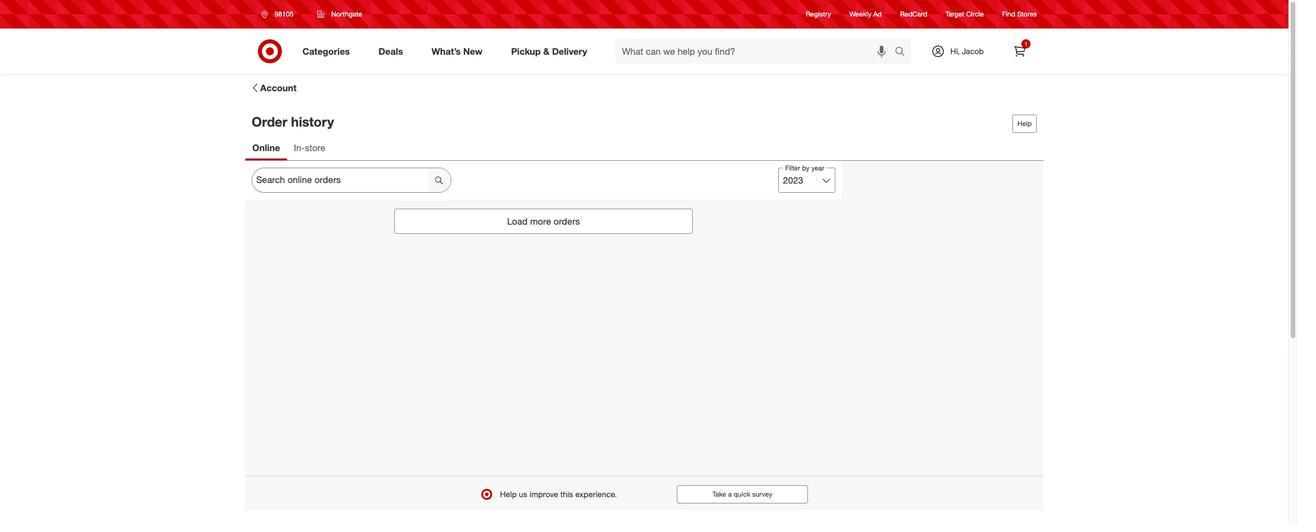 Task type: describe. For each thing, give the bounding box(es) containing it.
search
[[890, 47, 917, 58]]

orders
[[554, 216, 580, 227]]

help for help us improve this experience.
[[500, 490, 517, 499]]

account link
[[250, 81, 297, 95]]

help button
[[1013, 115, 1037, 133]]

weekly
[[850, 10, 872, 19]]

98105
[[275, 10, 294, 18]]

registry
[[806, 10, 832, 19]]

find stores link
[[1003, 9, 1037, 19]]

pickup & delivery
[[511, 45, 588, 57]]

take a quick survey
[[713, 490, 773, 499]]

pickup
[[511, 45, 541, 57]]

help us improve this experience.
[[500, 490, 617, 499]]

weekly ad link
[[850, 9, 882, 19]]

take a quick survey button
[[677, 486, 808, 504]]

load
[[507, 216, 528, 227]]

load more orders button
[[394, 209, 693, 234]]

order history
[[252, 114, 334, 130]]

northgate
[[331, 10, 362, 18]]

in-
[[294, 142, 305, 153]]

what's new
[[432, 45, 483, 57]]

target circle link
[[946, 9, 984, 19]]

in-store
[[294, 142, 326, 153]]

survey
[[753, 490, 773, 499]]

registry link
[[806, 9, 832, 19]]

target
[[946, 10, 965, 19]]

deals link
[[369, 39, 418, 64]]

northgate button
[[310, 4, 370, 25]]

new
[[464, 45, 483, 57]]

find
[[1003, 10, 1016, 19]]

redcard link
[[900, 9, 928, 19]]

target circle
[[946, 10, 984, 19]]

order
[[252, 114, 288, 130]]

take
[[713, 490, 727, 499]]

this
[[561, 490, 573, 499]]

&
[[544, 45, 550, 57]]

experience.
[[576, 490, 617, 499]]

improve
[[530, 490, 558, 499]]

what's new link
[[422, 39, 497, 64]]

deals
[[379, 45, 403, 57]]

categories link
[[293, 39, 364, 64]]

pickup & delivery link
[[502, 39, 602, 64]]



Task type: locate. For each thing, give the bounding box(es) containing it.
a
[[729, 490, 732, 499]]

1 vertical spatial help
[[500, 490, 517, 499]]

1 horizontal spatial help
[[1018, 119, 1032, 128]]

None text field
[[252, 168, 452, 193]]

stores
[[1018, 10, 1037, 19]]

help inside help button
[[1018, 119, 1032, 128]]

help for help
[[1018, 119, 1032, 128]]

jacob
[[962, 46, 984, 56]]

categories
[[303, 45, 350, 57]]

98105 button
[[254, 4, 306, 25]]

account
[[260, 82, 297, 94]]

weekly ad
[[850, 10, 882, 19]]

online link
[[246, 137, 287, 161]]

circle
[[967, 10, 984, 19]]

store
[[305, 142, 326, 153]]

in-store link
[[287, 137, 332, 161]]

1
[[1025, 41, 1028, 47]]

delivery
[[552, 45, 588, 57]]

us
[[519, 490, 528, 499]]

hi,
[[951, 46, 960, 56]]

0 horizontal spatial help
[[500, 490, 517, 499]]

what's
[[432, 45, 461, 57]]

ad
[[874, 10, 882, 19]]

hi, jacob
[[951, 46, 984, 56]]

quick
[[734, 490, 751, 499]]

history
[[291, 114, 334, 130]]

more
[[530, 216, 551, 227]]

load more orders
[[507, 216, 580, 227]]

What can we help you find? suggestions appear below search field
[[616, 39, 898, 64]]

find stores
[[1003, 10, 1037, 19]]

1 link
[[1008, 39, 1033, 64]]

online
[[252, 142, 280, 153]]

redcard
[[900, 10, 928, 19]]

search button
[[890, 39, 917, 66]]

help
[[1018, 119, 1032, 128], [500, 490, 517, 499]]

0 vertical spatial help
[[1018, 119, 1032, 128]]



Task type: vqa. For each thing, say whether or not it's contained in the screenshot.
find stores link
yes



